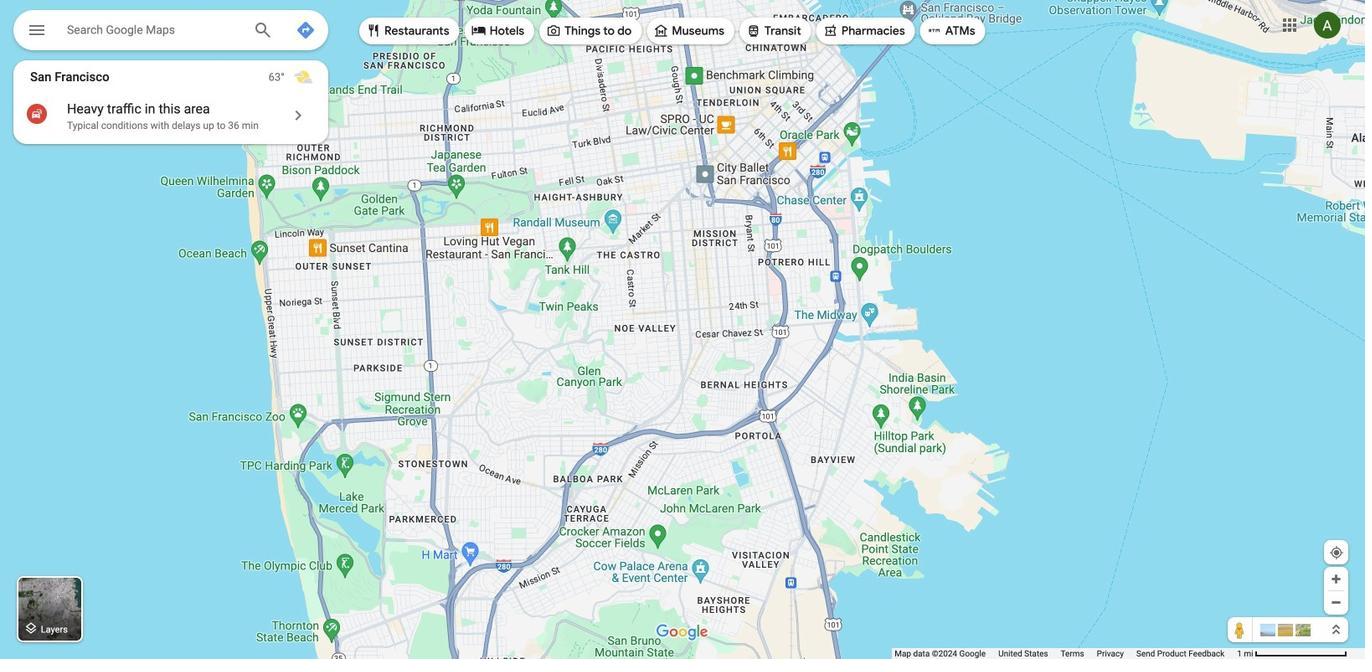 Task type: locate. For each thing, give the bounding box(es) containing it.
None search field
[[13, 10, 328, 55]]

partly cloudy image
[[293, 67, 313, 87]]

none field inside the search google maps field
[[67, 19, 240, 39]]

zoom in image
[[1331, 573, 1343, 586]]

none search field inside google maps element
[[13, 10, 328, 55]]

None field
[[67, 19, 240, 39]]

san francisco region
[[13, 60, 328, 144]]



Task type: describe. For each thing, give the bounding box(es) containing it.
san francisco weather group
[[269, 60, 328, 94]]

show street view coverage image
[[1228, 618, 1253, 643]]

show your location image
[[1330, 545, 1345, 561]]

Search Google Maps field
[[13, 10, 328, 55]]

zoom out image
[[1331, 597, 1343, 609]]

google maps element
[[0, 0, 1366, 659]]

google account: augustus odena  
(augustus@adept.ai) image
[[1315, 12, 1341, 39]]



Task type: vqa. For each thing, say whether or not it's contained in the screenshot.
Field
yes



